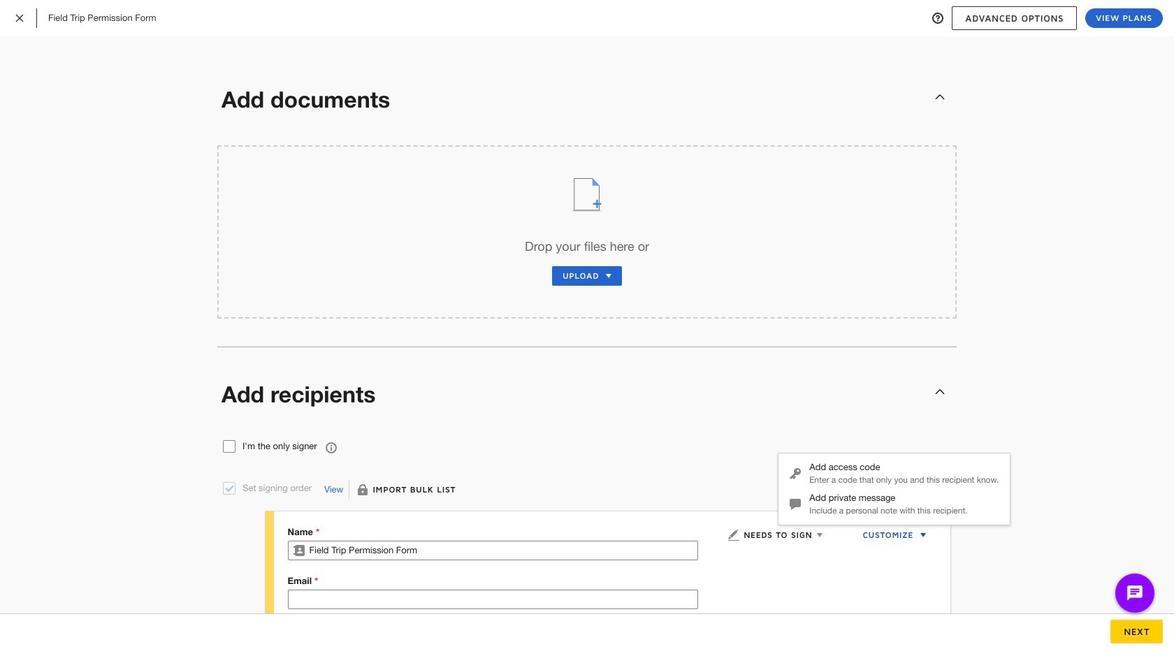 Task type: vqa. For each thing, say whether or not it's contained in the screenshot.
Recipient action options, group 1 menu
yes



Task type: locate. For each thing, give the bounding box(es) containing it.
None text field
[[309, 542, 698, 560], [288, 591, 698, 609], [309, 542, 698, 560], [288, 591, 698, 609]]

recipient action options, group 1 menu
[[779, 459, 1010, 520]]



